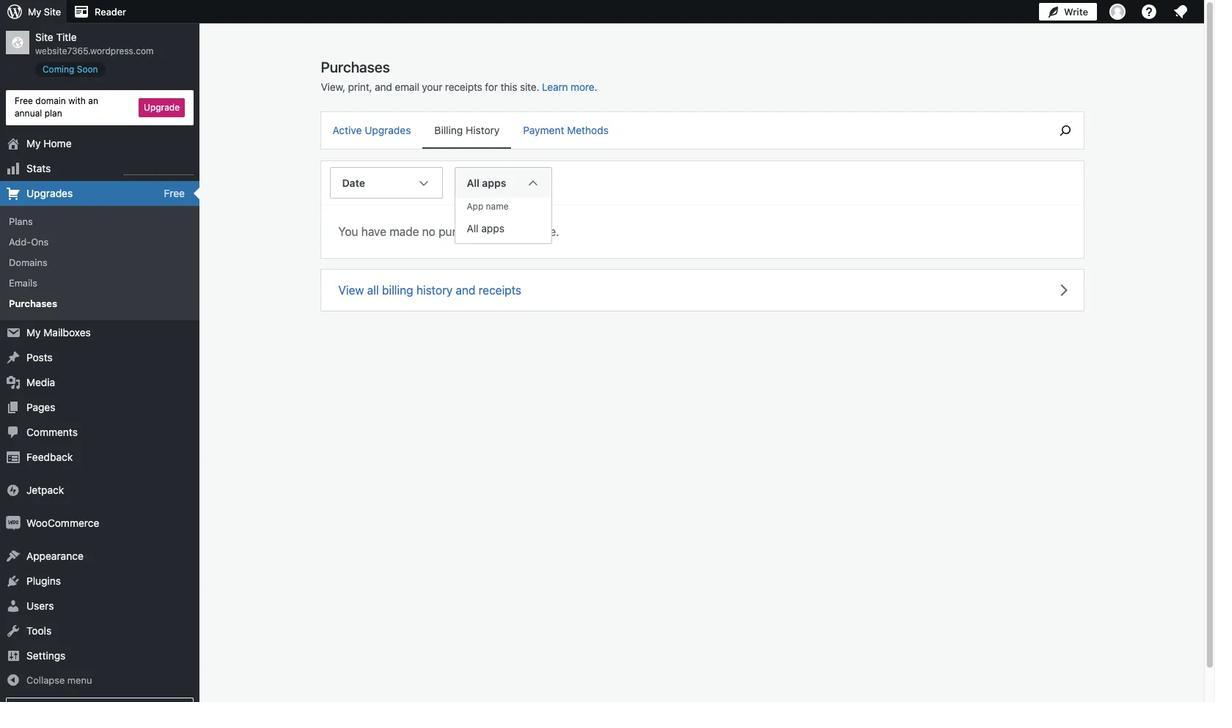Task type: vqa. For each thing, say whether or not it's contained in the screenshot.
lativ is a wordpress block theme specifically designed for businesses and startups. it offers fresh, vibrant color palettes and sleek, modern templates that are perfect for companies looking to establish a bold and innovative online presence. Image
no



Task type: describe. For each thing, give the bounding box(es) containing it.
woocommerce
[[26, 517, 99, 529]]

plans
[[9, 215, 33, 227]]

site inside my site link
[[44, 6, 61, 18]]

with
[[68, 95, 86, 106]]

appearance
[[26, 550, 83, 562]]

1 vertical spatial this
[[515, 225, 534, 238]]

appearance link
[[0, 544, 200, 569]]

1 vertical spatial receipts
[[479, 283, 522, 297]]

add-ons
[[9, 236, 49, 248]]

email
[[395, 81, 419, 93]]

purchases
[[439, 225, 494, 238]]

billing
[[435, 124, 463, 136]]

my site
[[28, 6, 61, 18]]

emails
[[9, 277, 37, 289]]

view all billing history and receipts link
[[321, 270, 1084, 311]]

my mailboxes
[[26, 326, 91, 339]]

domain
[[35, 95, 66, 106]]

feedback link
[[0, 445, 200, 470]]

all inside "link"
[[467, 222, 479, 235]]

print,
[[348, 81, 372, 93]]

title
[[56, 31, 77, 43]]

name
[[486, 201, 509, 212]]

write link
[[1039, 0, 1097, 23]]

app name
[[467, 201, 509, 212]]

site inside site title website7365.wordpress.com coming soon
[[35, 31, 53, 43]]

your
[[422, 81, 442, 93]]

write
[[1064, 6, 1089, 18]]

stats link
[[0, 156, 200, 181]]

collapse menu
[[26, 674, 92, 686]]

all
[[367, 283, 379, 297]]

1 all apps from the top
[[467, 176, 506, 189]]

upgrades inside 'link'
[[365, 124, 411, 136]]

none search field inside purchases main content
[[1047, 112, 1084, 149]]

home
[[44, 137, 72, 149]]

an
[[88, 95, 98, 106]]

domains link
[[0, 252, 200, 273]]

made
[[390, 225, 419, 238]]

reader
[[95, 6, 126, 18]]

collapse menu link
[[0, 669, 200, 693]]

add-
[[9, 236, 31, 248]]

view all billing history and receipts
[[339, 283, 522, 297]]

all apps inside all apps "link"
[[467, 222, 505, 235]]

img image for woocommerce
[[6, 516, 21, 531]]

billing history link
[[423, 112, 512, 147]]

highest hourly views 0 image
[[124, 165, 194, 175]]

posts link
[[0, 345, 200, 370]]

history
[[416, 283, 453, 297]]

collapse
[[26, 674, 65, 686]]

my for my mailboxes
[[26, 326, 41, 339]]

view,
[[321, 81, 345, 93]]

you have made no purchases for this site.
[[339, 225, 559, 238]]

have
[[361, 225, 386, 238]]

mailboxes
[[44, 326, 91, 339]]

learn more link
[[542, 81, 595, 93]]

users
[[26, 600, 54, 612]]

img image for jetpack
[[6, 483, 21, 498]]

and inside the purchases view, print, and email your receipts for this site. learn more .
[[375, 81, 392, 93]]

help image
[[1141, 3, 1158, 21]]

purchases link
[[0, 294, 200, 314]]

free for free
[[164, 187, 185, 199]]

my home
[[26, 137, 72, 149]]

comments
[[26, 426, 78, 438]]

view
[[339, 283, 364, 297]]

purchases for purchases view, print, and email your receipts for this site. learn more .
[[321, 59, 390, 76]]

tools
[[26, 625, 51, 637]]

payment methods
[[523, 124, 609, 136]]

0 horizontal spatial upgrades
[[26, 187, 73, 199]]

my profile image
[[1110, 4, 1126, 20]]

you
[[339, 225, 358, 238]]

tools link
[[0, 619, 200, 644]]

menu inside purchases main content
[[321, 112, 1040, 149]]

this inside the purchases view, print, and email your receipts for this site. learn more .
[[501, 81, 517, 93]]



Task type: locate. For each thing, give the bounding box(es) containing it.
free down highest hourly views 0 image
[[164, 187, 185, 199]]

0 vertical spatial all apps
[[467, 176, 506, 189]]

2 all apps from the top
[[467, 222, 505, 235]]

receipts down all apps "link" on the top of page
[[479, 283, 522, 297]]

img image inside woocommerce link
[[6, 516, 21, 531]]

1 vertical spatial purchases
[[9, 298, 57, 310]]

my left reader link at the left of page
[[28, 6, 41, 18]]

posts
[[26, 351, 53, 363]]

pages
[[26, 401, 55, 413]]

None search field
[[1047, 112, 1084, 149]]

active upgrades
[[333, 124, 411, 136]]

date button
[[330, 167, 443, 478]]

0 vertical spatial receipts
[[445, 81, 482, 93]]

free inside "free domain with an annual plan"
[[15, 95, 33, 106]]

my site link
[[0, 0, 67, 23]]

free
[[15, 95, 33, 106], [164, 187, 185, 199]]

upgrade button
[[139, 98, 185, 117]]

1 vertical spatial free
[[164, 187, 185, 199]]

users link
[[0, 594, 200, 619]]

receipts right your
[[445, 81, 482, 93]]

1 vertical spatial site.
[[537, 225, 559, 238]]

annual plan
[[15, 108, 62, 119]]

0 horizontal spatial free
[[15, 95, 33, 106]]

date
[[342, 176, 365, 189]]

for down name
[[497, 225, 512, 238]]

my for my site
[[28, 6, 41, 18]]

my left home
[[26, 137, 41, 149]]

feedback
[[26, 451, 73, 463]]

all down app
[[467, 222, 479, 235]]

img image inside jetpack link
[[6, 483, 21, 498]]

0 vertical spatial upgrades
[[365, 124, 411, 136]]

ons
[[31, 236, 49, 248]]

site.
[[520, 81, 539, 93], [537, 225, 559, 238]]

purchases down "emails"
[[9, 298, 57, 310]]

all apps up app name
[[467, 176, 506, 189]]

all
[[467, 176, 480, 189], [467, 222, 479, 235]]

1 horizontal spatial upgrades
[[365, 124, 411, 136]]

menu
[[321, 112, 1040, 149]]

my up posts on the left of page
[[26, 326, 41, 339]]

and inside view all billing history and receipts link
[[456, 283, 476, 297]]

reader link
[[67, 0, 132, 23]]

1 vertical spatial my
[[26, 137, 41, 149]]

img image left jetpack
[[6, 483, 21, 498]]

0 vertical spatial img image
[[6, 483, 21, 498]]

0 vertical spatial site
[[44, 6, 61, 18]]

plugins
[[26, 575, 61, 587]]

free for free domain with an annual plan
[[15, 95, 33, 106]]

2 all from the top
[[467, 222, 479, 235]]

app
[[467, 201, 484, 212]]

1 all from the top
[[467, 176, 480, 189]]

my
[[28, 6, 41, 18], [26, 137, 41, 149], [26, 326, 41, 339]]

1 vertical spatial upgrades
[[26, 187, 73, 199]]

woocommerce link
[[0, 511, 200, 536]]

0 vertical spatial all
[[467, 176, 480, 189]]

domains
[[9, 257, 47, 268]]

and
[[375, 81, 392, 93], [456, 283, 476, 297]]

plans link
[[0, 211, 200, 232]]

0 vertical spatial free
[[15, 95, 33, 106]]

coming
[[43, 64, 74, 75]]

1 vertical spatial all apps
[[467, 222, 505, 235]]

learn more
[[542, 81, 595, 93]]

plugins link
[[0, 569, 200, 594]]

1 vertical spatial all
[[467, 222, 479, 235]]

free up 'annual plan'
[[15, 95, 33, 106]]

1 horizontal spatial free
[[164, 187, 185, 199]]

upgrades right active
[[365, 124, 411, 136]]

purchases view, print, and email your receipts for this site. learn more .
[[321, 59, 597, 93]]

emails link
[[0, 273, 200, 294]]

free domain with an annual plan
[[15, 95, 98, 119]]

0 vertical spatial and
[[375, 81, 392, 93]]

site title website7365.wordpress.com coming soon
[[35, 31, 154, 75]]

apps down name
[[481, 222, 505, 235]]

for
[[485, 81, 498, 93], [497, 225, 512, 238]]

jetpack link
[[0, 478, 200, 503]]

history
[[466, 124, 500, 136]]

purchases
[[321, 59, 390, 76], [9, 298, 57, 310]]

pages link
[[0, 395, 200, 420]]

menu containing active upgrades
[[321, 112, 1040, 149]]

site. inside the purchases view, print, and email your receipts for this site. learn more .
[[520, 81, 539, 93]]

methods
[[567, 124, 609, 136]]

all up app
[[467, 176, 480, 189]]

upgrades
[[365, 124, 411, 136], [26, 187, 73, 199]]

1 vertical spatial site
[[35, 31, 53, 43]]

stats
[[26, 162, 51, 174]]

0 vertical spatial this
[[501, 81, 517, 93]]

1 vertical spatial and
[[456, 283, 476, 297]]

all apps down app name
[[467, 222, 505, 235]]

0 vertical spatial site.
[[520, 81, 539, 93]]

0 horizontal spatial and
[[375, 81, 392, 93]]

1 img image from the top
[[6, 483, 21, 498]]

media
[[26, 376, 55, 388]]

my home link
[[0, 131, 200, 156]]

1 horizontal spatial and
[[456, 283, 476, 297]]

purchases main content
[[321, 58, 1084, 478]]

2 img image from the top
[[6, 516, 21, 531]]

and right print,
[[375, 81, 392, 93]]

1 horizontal spatial purchases
[[321, 59, 390, 76]]

billing history
[[435, 124, 500, 136]]

1 vertical spatial apps
[[481, 222, 505, 235]]

site up title
[[44, 6, 61, 18]]

no
[[422, 225, 436, 238]]

for inside the purchases view, print, and email your receipts for this site. learn more .
[[485, 81, 498, 93]]

active upgrades link
[[321, 112, 423, 147]]

active
[[333, 124, 362, 136]]

open search image
[[1047, 122, 1084, 139]]

jetpack
[[26, 484, 64, 496]]

2 vertical spatial my
[[26, 326, 41, 339]]

billing
[[382, 283, 413, 297]]

payment methods link
[[512, 112, 620, 147]]

purchases for purchases
[[9, 298, 57, 310]]

this
[[501, 81, 517, 93], [515, 225, 534, 238]]

.
[[595, 81, 597, 93]]

comments link
[[0, 420, 200, 445]]

purchases inside the purchases view, print, and email your receipts for this site. learn more .
[[321, 59, 390, 76]]

1 vertical spatial img image
[[6, 516, 21, 531]]

apps inside all apps "link"
[[481, 222, 505, 235]]

all apps
[[467, 176, 506, 189], [467, 222, 505, 235]]

add-ons link
[[0, 232, 200, 252]]

payment
[[523, 124, 564, 136]]

media link
[[0, 370, 200, 395]]

website7365.wordpress.com
[[35, 46, 154, 57]]

img image
[[6, 483, 21, 498], [6, 516, 21, 531]]

and right history
[[456, 283, 476, 297]]

upgrades down stats
[[26, 187, 73, 199]]

site
[[44, 6, 61, 18], [35, 31, 53, 43]]

my for my home
[[26, 137, 41, 149]]

1 vertical spatial for
[[497, 225, 512, 238]]

soon
[[77, 64, 98, 75]]

0 horizontal spatial purchases
[[9, 298, 57, 310]]

for up history
[[485, 81, 498, 93]]

upgrade
[[144, 102, 180, 113]]

receipts inside the purchases view, print, and email your receipts for this site. learn more .
[[445, 81, 482, 93]]

0 vertical spatial apps
[[482, 176, 506, 189]]

all apps list box
[[454, 198, 553, 244]]

0 vertical spatial for
[[485, 81, 498, 93]]

0 vertical spatial my
[[28, 6, 41, 18]]

purchases up print,
[[321, 59, 390, 76]]

settings
[[26, 650, 66, 662]]

manage your notifications image
[[1172, 3, 1190, 21]]

settings link
[[0, 644, 200, 669]]

menu
[[67, 674, 92, 686]]

img image left woocommerce
[[6, 516, 21, 531]]

my mailboxes link
[[0, 320, 200, 345]]

site left title
[[35, 31, 53, 43]]

0 vertical spatial purchases
[[321, 59, 390, 76]]

receipts
[[445, 81, 482, 93], [479, 283, 522, 297]]

apps up name
[[482, 176, 506, 189]]

all apps link
[[455, 214, 552, 244]]



